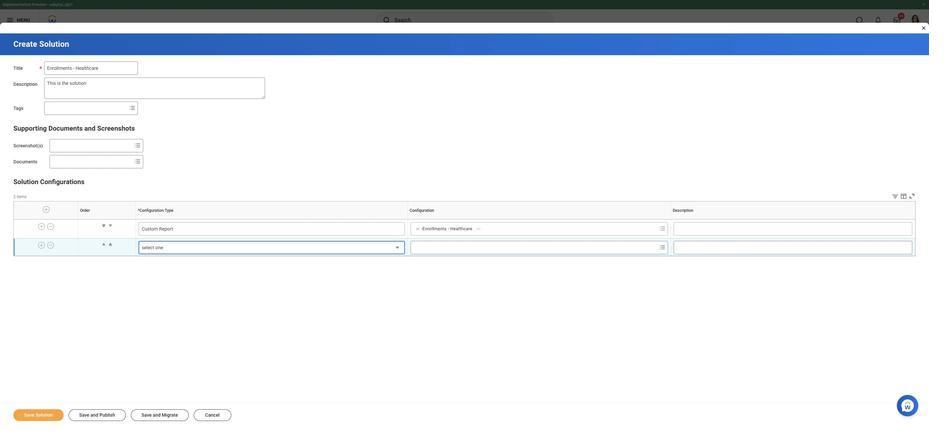 Task type: describe. For each thing, give the bounding box(es) containing it.
adeptai_dpt1
[[50, 2, 73, 7]]

action bar region
[[0, 403, 929, 428]]

caret down image
[[107, 223, 114, 229]]

save and migrate button
[[131, 410, 189, 422]]

prompts image for configuration field
[[658, 244, 666, 252]]

caret up image
[[100, 241, 107, 248]]

supporting documents and screenshots
[[13, 125, 135, 133]]

enrollments - healthcare element
[[422, 226, 472, 232]]

title
[[13, 66, 23, 71]]

fullscreen image
[[908, 193, 916, 200]]

order for order configuration type configuration description
[[107, 220, 107, 220]]

2
[[13, 195, 16, 199]]

implementation
[[3, 2, 31, 7]]

none text field inside solution configurations group
[[674, 241, 912, 255]]

search image
[[382, 16, 390, 24]]

Screenshot(s) field
[[50, 140, 132, 152]]

description button
[[792, 220, 794, 220]]

order column header
[[78, 220, 136, 220]]

configuration button
[[538, 220, 541, 220]]

prompts image for screenshot(s)
[[134, 142, 142, 150]]

and for save and migrate
[[153, 413, 161, 418]]

save solution
[[24, 413, 53, 418]]

*
[[138, 208, 139, 213]]

save for save and migrate
[[142, 413, 152, 418]]

- inside banner
[[47, 2, 49, 7]]

- inside option
[[448, 227, 449, 232]]

solution configurations group
[[13, 177, 917, 257]]

description inside row element
[[673, 208, 693, 213]]

one
[[155, 245, 163, 251]]

implementation preview -   adeptai_dpt1 banner
[[0, 0, 929, 31]]

Description text field
[[44, 78, 265, 99]]

healthcare
[[450, 227, 472, 232]]

configurations
[[40, 178, 85, 186]]

order for order
[[80, 208, 90, 213]]

* configuration type
[[138, 208, 173, 213]]

solution for save solution
[[35, 413, 53, 418]]

cancel button
[[194, 410, 231, 422]]

0 vertical spatial description
[[13, 82, 37, 87]]

select one
[[142, 245, 163, 251]]

type for order configuration type configuration description
[[272, 220, 273, 220]]

x small image
[[414, 226, 421, 233]]

supporting documents and screenshots group
[[13, 123, 916, 169]]

implementation preview -   adeptai_dpt1
[[3, 2, 73, 7]]

solution for create solution
[[39, 39, 69, 49]]

screenshot(s)
[[13, 143, 43, 149]]

plus image for minus icon
[[39, 224, 44, 230]]

0 vertical spatial documents
[[48, 125, 83, 133]]



Task type: locate. For each thing, give the bounding box(es) containing it.
select
[[142, 245, 154, 251]]

0 horizontal spatial -
[[47, 2, 49, 7]]

minus image
[[48, 243, 53, 249]]

-
[[47, 2, 49, 7], [448, 227, 449, 232]]

create solution dialog
[[0, 0, 929, 428]]

configuration
[[139, 208, 164, 213], [410, 208, 434, 213], [270, 220, 272, 220], [538, 220, 540, 220]]

type inside row element
[[165, 208, 173, 213]]

enrollments - healthcare
[[422, 227, 472, 232]]

1 horizontal spatial order
[[107, 220, 107, 220]]

close environment banner image
[[922, 2, 926, 6]]

2 horizontal spatial description
[[792, 220, 794, 220]]

and
[[84, 125, 95, 133], [90, 413, 98, 418], [153, 413, 161, 418]]

save for save solution
[[24, 413, 34, 418]]

inbox large image
[[894, 17, 900, 23]]

0 vertical spatial prompts image
[[134, 142, 142, 150]]

2 horizontal spatial save
[[142, 413, 152, 418]]

None text field
[[674, 241, 912, 255]]

plus image left minus image at bottom left
[[39, 243, 44, 249]]

select to filter grid data image
[[892, 193, 899, 200]]

description
[[13, 82, 37, 87], [673, 208, 693, 213], [792, 220, 794, 220]]

1 vertical spatial row element
[[14, 220, 915, 239]]

3 save from the left
[[142, 413, 152, 418]]

prompts image for documents
[[134, 158, 142, 166]]

prompts image
[[128, 104, 136, 112], [658, 244, 666, 252]]

solution inside group
[[13, 178, 38, 186]]

1 vertical spatial plus image
[[39, 243, 44, 249]]

type up the 'select one' popup button
[[272, 220, 273, 220]]

profile logan mcneil element
[[906, 13, 925, 27]]

Documents field
[[50, 156, 132, 168]]

order up "caret down" "icon"
[[107, 220, 107, 220]]

tags
[[13, 106, 23, 111]]

2 vertical spatial description
[[792, 220, 794, 220]]

save solution button
[[13, 410, 63, 422]]

solution configurations button
[[13, 178, 85, 186]]

1 horizontal spatial prompts image
[[658, 244, 666, 252]]

documents down screenshot(s)
[[13, 159, 37, 165]]

cancel
[[205, 413, 220, 418]]

documents down tags field
[[48, 125, 83, 133]]

supporting documents and screenshots button
[[13, 125, 135, 133]]

related actions image
[[476, 227, 481, 232]]

1 vertical spatial description
[[673, 208, 693, 213]]

1 horizontal spatial -
[[448, 227, 449, 232]]

order inside row element
[[80, 208, 90, 213]]

supporting
[[13, 125, 47, 133]]

1 vertical spatial type
[[272, 220, 273, 220]]

plus image left minus icon
[[39, 224, 44, 230]]

preview
[[32, 2, 46, 7]]

1 horizontal spatial save
[[79, 413, 89, 418]]

1 horizontal spatial description
[[673, 208, 693, 213]]

prompts image
[[134, 142, 142, 150], [134, 158, 142, 166], [658, 225, 666, 233]]

2 vertical spatial prompts image
[[658, 225, 666, 233]]

row element containing enrollments - healthcare
[[14, 220, 915, 239]]

2 row element from the top
[[14, 220, 915, 239]]

and up screenshot(s) field
[[84, 125, 95, 133]]

close create solution image
[[921, 25, 926, 31]]

1 vertical spatial prompts image
[[134, 158, 142, 166]]

create
[[13, 39, 37, 49]]

- down order configuration type configuration description
[[448, 227, 449, 232]]

workday assistant region
[[897, 393, 921, 417]]

enrollments
[[422, 227, 447, 232]]

2 plus image from the top
[[39, 243, 44, 249]]

prompts image for tags field
[[128, 104, 136, 112]]

documents
[[48, 125, 83, 133], [13, 159, 37, 165]]

- right preview on the top
[[47, 2, 49, 7]]

0 horizontal spatial save
[[24, 413, 34, 418]]

1 vertical spatial prompts image
[[658, 244, 666, 252]]

caret top image
[[107, 241, 114, 248]]

1 save from the left
[[24, 413, 34, 418]]

Configuration field
[[411, 242, 656, 254]]

create solution main content
[[0, 33, 929, 428]]

save for save and publish
[[79, 413, 89, 418]]

1 vertical spatial order
[[107, 220, 107, 220]]

minus image
[[48, 224, 53, 230]]

configuration type button
[[270, 220, 273, 220]]

plus image
[[39, 224, 44, 230], [39, 243, 44, 249]]

0 horizontal spatial prompts image
[[128, 104, 136, 112]]

and for save and publish
[[90, 413, 98, 418]]

and left migrate
[[153, 413, 161, 418]]

0 vertical spatial prompts image
[[128, 104, 136, 112]]

save
[[24, 413, 34, 418], [79, 413, 89, 418], [142, 413, 152, 418]]

type for * configuration type
[[165, 208, 173, 213]]

order configuration type configuration description
[[107, 220, 794, 220]]

toolbar inside solution configurations group
[[887, 193, 916, 202]]

order
[[80, 208, 90, 213], [107, 220, 107, 220]]

1 plus image from the top
[[39, 224, 44, 230]]

0 vertical spatial solution
[[39, 39, 69, 49]]

0 horizontal spatial type
[[165, 208, 173, 213]]

2 items
[[13, 195, 27, 199]]

0 vertical spatial type
[[165, 208, 173, 213]]

1 vertical spatial solution
[[13, 178, 38, 186]]

items
[[17, 195, 27, 199]]

1 vertical spatial documents
[[13, 159, 37, 165]]

plus image
[[44, 207, 49, 213]]

0 vertical spatial row element
[[14, 202, 917, 220]]

save and publish button
[[68, 410, 126, 422]]

type
[[165, 208, 173, 213], [272, 220, 273, 220]]

toolbar
[[887, 193, 916, 202]]

0 horizontal spatial description
[[13, 82, 37, 87]]

enrollments - healthcare, press delete to clear value. option
[[413, 225, 484, 233]]

screenshots
[[97, 125, 135, 133]]

plus image for minus image at bottom left
[[39, 243, 44, 249]]

0 horizontal spatial order
[[80, 208, 90, 213]]

caret bottom image
[[100, 223, 107, 229]]

1 row element from the top
[[14, 202, 917, 220]]

0 vertical spatial plus image
[[39, 224, 44, 230]]

click to view/edit grid preferences image
[[900, 193, 907, 200]]

migrate
[[162, 413, 178, 418]]

0 vertical spatial -
[[47, 2, 49, 7]]

solution
[[39, 39, 69, 49], [13, 178, 38, 186], [35, 413, 53, 418]]

notifications large image
[[875, 17, 882, 23]]

type right * at the top left of page
[[165, 208, 173, 213]]

0 vertical spatial order
[[80, 208, 90, 213]]

and left publish on the left of the page
[[90, 413, 98, 418]]

Tags field
[[44, 102, 127, 114]]

1 horizontal spatial documents
[[48, 125, 83, 133]]

solution configurations
[[13, 178, 85, 186]]

Title text field
[[44, 62, 138, 75]]

create solution
[[13, 39, 69, 49]]

save and migrate
[[142, 413, 178, 418]]

2 save from the left
[[79, 413, 89, 418]]

1 horizontal spatial type
[[272, 220, 273, 220]]

row element containing order
[[14, 202, 917, 220]]

row element
[[14, 202, 917, 220], [14, 220, 915, 239]]

save and publish
[[79, 413, 115, 418]]

0 horizontal spatial documents
[[13, 159, 37, 165]]

2 vertical spatial solution
[[35, 413, 53, 418]]

1 vertical spatial -
[[448, 227, 449, 232]]

and inside group
[[84, 125, 95, 133]]

select one button
[[139, 241, 405, 255]]

order up "order" column header
[[80, 208, 90, 213]]

publish
[[99, 413, 115, 418]]

solution inside button
[[35, 413, 53, 418]]



Task type: vqa. For each thing, say whether or not it's contained in the screenshot.
Batch Drop Enrollment link at the right of page
no



